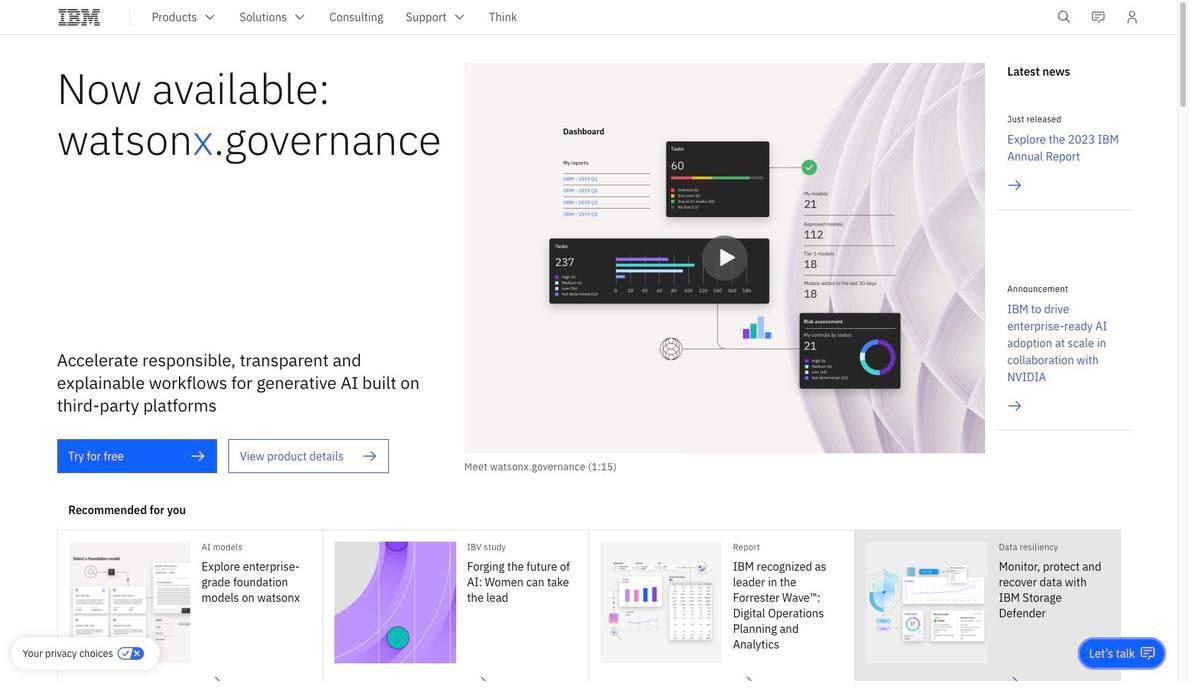 Task type: vqa. For each thing, say whether or not it's contained in the screenshot.
Red Hat continues to provide support for products purchased from Red Hat region
no



Task type: describe. For each thing, give the bounding box(es) containing it.
let's talk element
[[1089, 646, 1135, 661]]

your privacy choices element
[[23, 646, 113, 661]]



